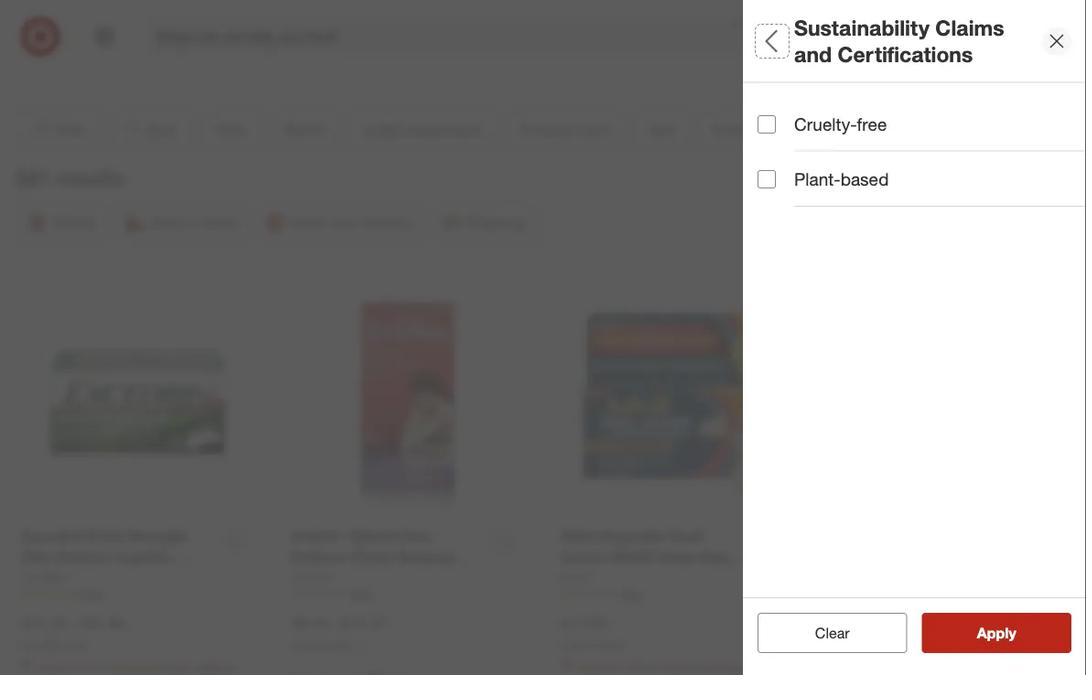 Task type: describe. For each thing, give the bounding box(es) containing it.
$21.99
[[79, 614, 123, 632]]

clear all
[[806, 624, 859, 642]]

- for $8.59
[[331, 614, 337, 632]]

Plant-based checkbox
[[758, 170, 776, 189]]

3403
[[78, 587, 103, 601]]

all filters
[[758, 16, 845, 42]]

active
[[828, 177, 879, 198]]

plant-based
[[794, 169, 889, 190]]

321 results
[[15, 165, 124, 191]]

$8.49 at la sunset
[[831, 615, 894, 653]]

form
[[828, 43, 871, 64]]

clear for clear all
[[806, 624, 840, 642]]

results for see results
[[988, 624, 1035, 642]]

age adult
[[758, 107, 790, 146]]

What can we help you find? suggestions appear below search field
[[146, 16, 855, 57]]

clear all button
[[758, 613, 907, 653]]

1097
[[887, 588, 912, 602]]

$12.39 at la sunset
[[561, 614, 624, 652]]

cruelty-
[[794, 114, 857, 135]]

sunset inside $15.49 - $21.99 at la sunset
[[51, 638, 85, 652]]

$8.59 - $12.19 at la sunset
[[291, 614, 385, 652]]

$12.39
[[561, 614, 605, 632]]

see
[[958, 624, 984, 642]]

- for $15.49
[[69, 614, 75, 632]]

sustainability claims and certifications
[[794, 15, 1004, 67]]

cruelty-free
[[794, 114, 887, 135]]

all
[[845, 624, 859, 642]]

primary
[[758, 177, 823, 198]]

at inside $15.49 - $21.99 at la sunset
[[22, 638, 31, 652]]

Include out of stock checkbox
[[758, 560, 776, 579]]

results for 321 results
[[56, 165, 124, 191]]

la inside $15.49 - $21.99 at la sunset
[[34, 638, 47, 652]]

adult
[[758, 130, 787, 146]]

la inside $8.49 at la sunset
[[843, 639, 856, 653]]

at inside $8.59 - $12.19 at la sunset
[[291, 638, 301, 652]]

Cruelty-free checkbox
[[758, 115, 776, 134]]

at inside $8.49 at la sunset
[[831, 639, 840, 653]]

all filters dialog
[[743, 0, 1086, 675]]

$12.19
[[341, 614, 385, 632]]

all
[[758, 16, 783, 42]]

sunset inside $8.59 - $12.19 at la sunset
[[320, 638, 354, 652]]



Task type: vqa. For each thing, say whether or not it's contained in the screenshot.
2 at the top right
yes



Task type: locate. For each thing, give the bounding box(es) containing it.
at left all
[[831, 639, 840, 653]]

- inside $8.59 - $12.19 at la sunset
[[331, 614, 337, 632]]

1 clear from the left
[[806, 624, 840, 642]]

2
[[1055, 19, 1060, 30]]

see results button
[[922, 613, 1071, 653]]

ingredient
[[884, 177, 968, 198]]

sustainability claims and certifications dialog
[[743, 0, 1086, 675]]

- inside $15.49 - $21.99 at la sunset
[[69, 614, 75, 632]]

$15.49
[[22, 614, 65, 632]]

0 horizontal spatial -
[[69, 614, 75, 632]]

la
[[34, 638, 47, 652], [304, 638, 317, 652], [573, 638, 587, 652], [843, 639, 856, 653]]

la inside $8.59 - $12.19 at la sunset
[[304, 638, 317, 652]]

clear
[[806, 624, 840, 642], [815, 624, 850, 642]]

sunset down $12.19
[[320, 638, 354, 652]]

search button
[[842, 16, 886, 60]]

3403 link
[[22, 586, 255, 602]]

certifications
[[838, 41, 973, 67]]

age
[[758, 107, 790, 128]]

at inside $12.39 at la sunset
[[561, 638, 570, 652]]

1 horizontal spatial -
[[331, 614, 337, 632]]

claims
[[935, 15, 1004, 40]]

clear for clear
[[815, 624, 850, 642]]

1705 link
[[561, 586, 794, 602]]

apply
[[977, 624, 1016, 642]]

2 link
[[1027, 16, 1068, 57]]

at
[[22, 638, 31, 652], [291, 638, 301, 652], [561, 638, 570, 652], [831, 639, 840, 653]]

sunset
[[51, 638, 85, 652], [320, 638, 354, 652], [590, 638, 624, 652], [860, 639, 894, 653]]

primary active ingredient button
[[758, 158, 1086, 222]]

321
[[15, 165, 50, 191]]

sponsored
[[1032, 73, 1086, 87]]

based
[[840, 169, 889, 190]]

sunset down $12.39
[[590, 638, 624, 652]]

plant-
[[794, 169, 841, 190]]

clear inside "button"
[[815, 624, 850, 642]]

stick;
[[798, 66, 830, 82]]

1097 link
[[831, 587, 1065, 603]]

$15.49 - $21.99 at la sunset
[[22, 614, 123, 652]]

1705
[[618, 587, 642, 601]]

1 vertical spatial results
[[988, 624, 1035, 642]]

free
[[857, 114, 887, 135]]

-
[[69, 614, 75, 632], [331, 614, 337, 632]]

- right $8.59
[[331, 614, 337, 632]]

2 clear from the left
[[815, 624, 850, 642]]

at down $15.49
[[22, 638, 31, 652]]

- left $21.99
[[69, 614, 75, 632]]

$8.59
[[291, 614, 327, 632]]

product
[[758, 43, 823, 64]]

filters
[[789, 16, 845, 42]]

product form spray; stick; tablet
[[758, 43, 871, 82]]

and
[[794, 41, 832, 67]]

sunset right all
[[860, 639, 894, 653]]

spray;
[[758, 66, 794, 82]]

sustainability
[[794, 15, 930, 40]]

1587
[[348, 587, 372, 601]]

clear button
[[758, 613, 907, 653]]

results inside 'button'
[[988, 624, 1035, 642]]

apply button
[[922, 613, 1071, 653]]

2 - from the left
[[331, 614, 337, 632]]

search
[[842, 29, 886, 47]]

$8.49
[[831, 615, 866, 633]]

at down $12.39
[[561, 638, 570, 652]]

1 - from the left
[[69, 614, 75, 632]]

primary active ingredient
[[758, 177, 968, 198]]

advertisement region
[[0, 0, 1086, 72]]

0 vertical spatial results
[[56, 165, 124, 191]]

results
[[56, 165, 124, 191], [988, 624, 1035, 642]]

la inside $12.39 at la sunset
[[573, 638, 587, 652]]

1 horizontal spatial results
[[988, 624, 1035, 642]]

sunset inside $12.39 at la sunset
[[590, 638, 624, 652]]

sunset inside $8.49 at la sunset
[[860, 639, 894, 653]]

tablet
[[833, 66, 867, 82]]

results right the 321
[[56, 165, 124, 191]]

clear inside button
[[806, 624, 840, 642]]

results right see
[[988, 624, 1035, 642]]

see results
[[958, 624, 1035, 642]]

sunset down $15.49
[[51, 638, 85, 652]]

0 horizontal spatial results
[[56, 165, 124, 191]]

1587 link
[[291, 586, 524, 602]]

at down $8.59
[[291, 638, 301, 652]]



